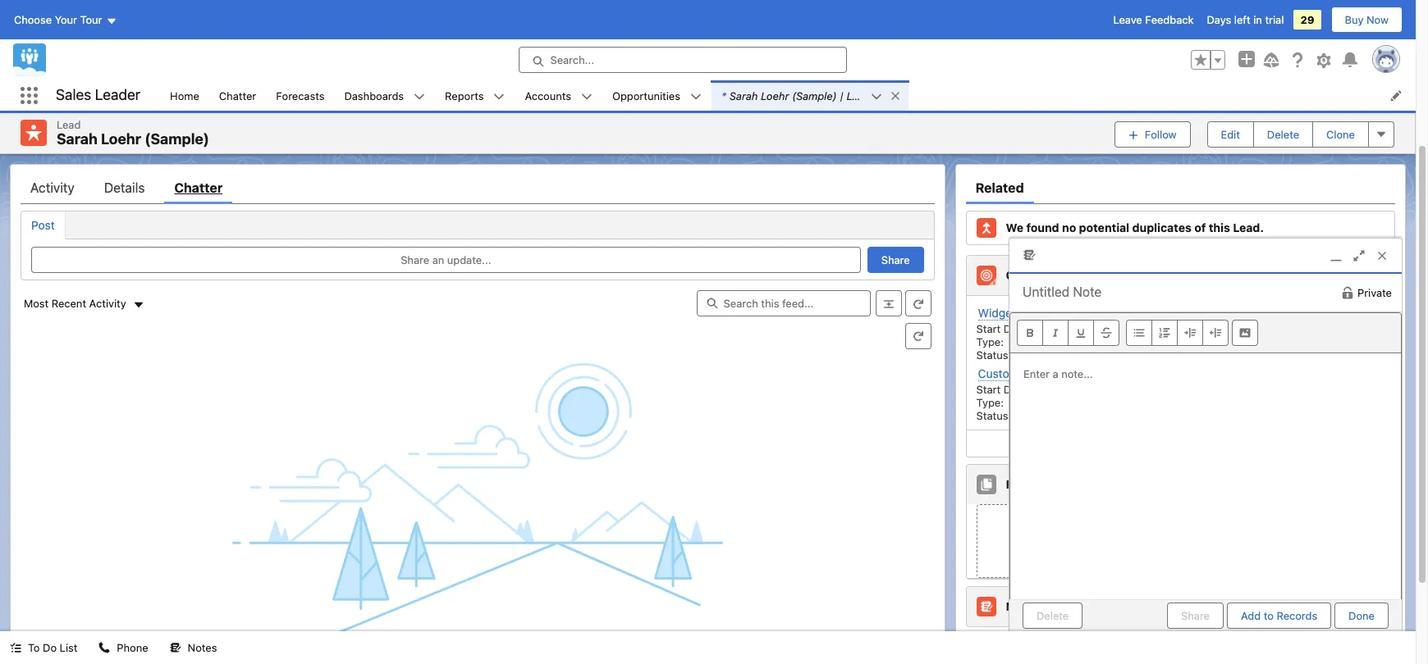 Task type: locate. For each thing, give the bounding box(es) containing it.
history
[[1066, 269, 1108, 283]]

the up information
[[833, 86, 850, 99]]

activity up post link on the top
[[30, 181, 75, 196]]

0 vertical spatial loehr
[[761, 89, 789, 102]]

done button
[[1335, 603, 1389, 629]]

0 horizontal spatial a
[[755, 118, 761, 131]]

sarah inside 'lead sarah loehr (sample)'
[[57, 131, 98, 148]]

1 vertical spatial chatter link
[[174, 172, 223, 205]]

1 vertical spatial contact
[[778, 102, 817, 115]]

1 horizontal spatial email
[[1106, 367, 1134, 381]]

invite
[[1137, 367, 1166, 381]]

0 vertical spatial to
[[880, 102, 891, 115]]

lead right |
[[847, 89, 871, 102]]

1 horizontal spatial sarah
[[730, 89, 758, 102]]

list
[[60, 642, 77, 655]]

0 vertical spatial email
[[24, 96, 49, 109]]

1 vertical spatial sarah
[[57, 131, 98, 148]]

most recent activity button
[[24, 297, 148, 311]]

(sample) right invite
[[1169, 367, 1217, 381]]

1 horizontal spatial phone
[[117, 642, 148, 655]]

for up promising
[[761, 40, 777, 54]]

date:
[[1004, 323, 1030, 336], [1004, 384, 1030, 397]]

lead
[[853, 86, 874, 99], [913, 102, 935, 115]]

2 horizontal spatial for
[[816, 86, 830, 99]]

1 horizontal spatial notes
[[1006, 600, 1040, 614]]

email down title
[[24, 96, 49, 109]]

1 horizontal spatial your
[[1174, 118, 1196, 131]]

share an update... button
[[31, 247, 861, 274]]

1 horizontal spatial to
[[1264, 610, 1274, 623]]

1 (800) 667-6389
[[137, 121, 234, 135]]

(2)
[[1111, 269, 1128, 283]]

search...
[[550, 53, 594, 66]]

sarah inside list item
[[730, 89, 758, 102]]

a
[[766, 86, 772, 99], [755, 118, 761, 131]]

to
[[28, 642, 40, 655]]

edit link
[[675, 41, 695, 54]]

Compose text text field
[[1011, 353, 1401, 600]]

their
[[752, 102, 775, 115]]

tab list containing activity
[[21, 172, 935, 205]]

lead
[[847, 89, 871, 102], [57, 118, 81, 131]]

to right add
[[1264, 610, 1274, 623]]

1 vertical spatial notes
[[188, 642, 217, 655]]

1 date: from the top
[[1004, 323, 1030, 336]]

this
[[1209, 221, 1230, 235]]

record
[[938, 102, 971, 115]]

sales leader
[[56, 86, 140, 104]]

mark as current status button
[[1225, 8, 1396, 34]]

list item containing *
[[712, 80, 909, 111]]

0 horizontal spatial to
[[880, 102, 891, 115]]

*
[[722, 89, 726, 102]]

type: inside the customer conference - email invite (sample) start date: type: status:
[[977, 397, 1004, 410]]

2 share from the left
[[881, 254, 910, 267]]

lead.
[[1233, 221, 1264, 235]]

0 vertical spatial type:
[[977, 336, 1004, 349]]

1 vertical spatial phone
[[117, 642, 148, 655]]

most recent activity
[[24, 297, 126, 310]]

path options list box
[[57, 8, 1205, 34]]

1 share from the left
[[401, 254, 429, 267]]

1 vertical spatial type:
[[977, 397, 1004, 410]]

0 horizontal spatial the
[[833, 86, 850, 99]]

1 vertical spatial chatter
[[174, 181, 223, 196]]

contact down leads.
[[775, 86, 813, 99]]

contact up plan
[[778, 102, 817, 115]]

share
[[401, 254, 429, 267], [881, 254, 910, 267]]

1 type: from the top
[[977, 336, 1004, 349]]

2 vertical spatial for
[[788, 118, 802, 131]]

chatter down 667-
[[174, 181, 223, 196]]

dialog
[[1009, 238, 1403, 642]]

lead right |
[[853, 86, 874, 99]]

chatter link up 6389
[[209, 80, 266, 111]]

0 vertical spatial status:
[[977, 349, 1012, 362]]

status: inside the customer conference - email invite (sample) start date: type: status:
[[977, 410, 1012, 423]]

1 start from the top
[[977, 323, 1001, 336]]

phone
[[24, 121, 53, 133], [117, 642, 148, 655]]

(sample) down info@salesforce.com
[[145, 131, 209, 148]]

0 vertical spatial chatter
[[219, 89, 256, 102]]

notes (0)
[[1006, 600, 1060, 614]]

to up (for
[[880, 102, 891, 115]]

0 vertical spatial notes
[[1006, 600, 1040, 614]]

1 vertical spatial edit
[[1221, 128, 1240, 141]]

1 horizontal spatial the
[[894, 102, 910, 115]]

chatter link down 667-
[[174, 172, 223, 205]]

0 horizontal spatial notes
[[188, 642, 217, 655]]

text default image right list
[[99, 643, 110, 654]]

1 vertical spatial activity
[[89, 297, 126, 310]]

notes left "(0)"
[[1006, 600, 1040, 614]]

edit
[[675, 41, 695, 54], [1221, 128, 1240, 141]]

2 type: from the top
[[977, 397, 1004, 410]]

will
[[1038, 118, 1054, 131]]

start down widgets
[[977, 323, 1001, 336]]

1 vertical spatial the
[[894, 102, 910, 115]]

share for share an update...
[[401, 254, 429, 267]]

reports
[[445, 89, 484, 102]]

1 vertical spatial to
[[1264, 610, 1274, 623]]

buy
[[1345, 13, 1364, 26]]

type:
[[977, 336, 1004, 349], [977, 397, 1004, 410]]

2 start from the top
[[977, 384, 1001, 397]]

accounts
[[525, 89, 571, 102]]

identify
[[724, 86, 763, 99]]

0 vertical spatial chatter link
[[209, 80, 266, 111]]

widgets
[[978, 306, 1022, 320]]

0 vertical spatial sarah
[[730, 89, 758, 102]]

dialog containing private
[[1009, 238, 1403, 642]]

1 horizontal spatial delete
[[1267, 128, 1300, 141]]

email inside the customer conference - email invite (sample) start date: type: status:
[[1106, 367, 1134, 381]]

days
[[1207, 13, 1232, 26]]

0 vertical spatial the
[[833, 86, 850, 99]]

text default image left reports
[[414, 91, 425, 102]]

0 horizontal spatial for
[[761, 40, 777, 54]]

times
[[1007, 118, 1035, 131]]

delete
[[1267, 128, 1300, 141], [1037, 610, 1069, 623]]

sarah right *
[[730, 89, 758, 102]]

follow button
[[1115, 121, 1191, 148]]

text default image up (for
[[871, 91, 882, 102]]

notes inside the related tab panel
[[1006, 600, 1040, 614]]

info@salesforce.com link
[[126, 96, 236, 110]]

1 status: from the top
[[977, 349, 1012, 362]]

text default image inside dashboards list item
[[414, 91, 425, 102]]

files
[[1006, 478, 1033, 492]]

1 vertical spatial date:
[[1004, 384, 1030, 397]]

phone button
[[89, 632, 158, 665]]

sarah right lead icon
[[57, 131, 98, 148]]

other
[[1099, 336, 1127, 349]]

edit right the follow
[[1221, 128, 1240, 141]]

key fields
[[21, 40, 78, 54]]

your left pitch?)
[[1174, 118, 1196, 131]]

status: down customer
[[977, 410, 1012, 423]]

(sample) down leads.
[[792, 89, 837, 102]]

text default image
[[690, 91, 702, 102], [871, 91, 882, 102], [1341, 286, 1355, 299], [10, 643, 21, 654], [99, 643, 110, 654]]

tab list
[[21, 172, 935, 205]]

mark as current status
[[1253, 14, 1367, 27]]

2 your from the left
[[1174, 118, 1196, 131]]

a down promising
[[766, 86, 772, 99]]

1 vertical spatial lead
[[913, 102, 935, 115]]

loehr inside 'lead sarah loehr (sample)'
[[101, 131, 141, 148]]

choose your tour
[[14, 13, 102, 26]]

loehr down promising
[[761, 89, 789, 102]]

phone inside button
[[117, 642, 148, 655]]

0 horizontal spatial email
[[24, 96, 49, 109]]

1 vertical spatial delete
[[1037, 610, 1069, 623]]

loehr left (800)
[[101, 131, 141, 148]]

text default image up private
[[1371, 266, 1382, 278]]

customer
[[978, 367, 1030, 381]]

0 vertical spatial lead
[[847, 89, 871, 102]]

a left plan
[[755, 118, 761, 131]]

the up (for
[[894, 102, 910, 115]]

mark
[[1253, 14, 1278, 27]]

sarah for sarah loehr (sample)
[[57, 131, 98, 148]]

to do list button
[[0, 632, 87, 665]]

0 horizontal spatial lead
[[853, 86, 874, 99]]

0 horizontal spatial activity
[[30, 181, 75, 196]]

1 vertical spatial delete button
[[1023, 603, 1083, 629]]

date: down widgets
[[1004, 323, 1030, 336]]

text default image right reports
[[494, 91, 505, 102]]

add to records
[[1241, 610, 1318, 623]]

activity inside popup button
[[89, 297, 126, 310]]

for down leads.
[[816, 86, 830, 99]]

2 status: from the top
[[977, 410, 1012, 423]]

delete button
[[1253, 121, 1314, 148], [1023, 603, 1083, 629]]

status: up customer
[[977, 349, 1012, 362]]

Untitled Note text field
[[1010, 274, 1180, 310]]

duplicates
[[1133, 221, 1192, 235]]

reports link
[[435, 80, 494, 111]]

lead down the sales
[[57, 118, 81, 131]]

1 vertical spatial loehr
[[101, 131, 141, 148]]

text default image right accounts
[[581, 91, 593, 102]]

text default image left *
[[690, 91, 702, 102]]

1 vertical spatial a
[[755, 118, 761, 131]]

1 horizontal spatial loehr
[[761, 89, 789, 102]]

0 vertical spatial phone
[[24, 121, 53, 133]]

1/12/2024
[[1099, 323, 1148, 336]]

date: inside the customer conference - email invite (sample) start date: type: status:
[[1004, 384, 1030, 397]]

out?
[[1110, 118, 1132, 131]]

phone down title
[[24, 121, 53, 133]]

recent
[[52, 297, 86, 310]]

1 vertical spatial lead
[[57, 118, 81, 131]]

0 vertical spatial for
[[761, 40, 777, 54]]

activity right recent
[[89, 297, 126, 310]]

dashboards link
[[334, 80, 414, 111]]

opportunities
[[612, 89, 680, 102]]

sarah for sarah loehr (sample) | lead
[[730, 89, 758, 102]]

list item
[[712, 80, 909, 111]]

0 horizontal spatial your
[[805, 118, 828, 131]]

type: down widgets
[[977, 336, 1004, 349]]

edit button
[[1207, 121, 1254, 148]]

current
[[1295, 14, 1333, 27]]

start inside the customer conference - email invite (sample) start date: type: status:
[[977, 384, 1001, 397]]

forecasts
[[276, 89, 325, 102]]

success
[[780, 40, 828, 54]]

0 horizontal spatial sarah
[[57, 131, 98, 148]]

your down the * sarah loehr (sample) | lead at top right
[[805, 118, 828, 131]]

text default image up (for
[[890, 90, 901, 102]]

info@salesforce.com
[[126, 96, 236, 110]]

email down 'responded'
[[1106, 367, 1134, 381]]

0 vertical spatial delete button
[[1253, 121, 1314, 148]]

add to records button
[[1227, 603, 1332, 629]]

text default image right phone button
[[170, 643, 181, 654]]

group
[[1191, 50, 1226, 70]]

(sample) inside the customer conference - email invite (sample) start date: type: status:
[[1169, 367, 1217, 381]]

0 vertical spatial delete
[[1267, 128, 1300, 141]]

notes for notes
[[188, 642, 217, 655]]

conference
[[1033, 367, 1095, 381]]

lead up "example,"
[[913, 102, 935, 115]]

1 vertical spatial email
[[1106, 367, 1134, 381]]

list
[[160, 80, 1416, 111]]

start down customer
[[977, 384, 1001, 397]]

1 horizontal spatial lead
[[847, 89, 871, 102]]

type: down customer
[[977, 397, 1004, 410]]

to inside qualify promising leads. identify a contact for the lead save their contact information to the lead record make a plan for your outreach (for example, how many times will you reach out? what's your pitch?)
[[880, 102, 891, 115]]

0 vertical spatial start
[[977, 323, 1001, 336]]

loehr inside list item
[[761, 89, 789, 102]]

notes right phone button
[[188, 642, 217, 655]]

pitch?)
[[1199, 118, 1234, 131]]

notes
[[1006, 600, 1040, 614], [188, 642, 217, 655]]

toolbar
[[1011, 313, 1401, 353]]

(sample)
[[792, 89, 837, 102], [145, 131, 209, 148], [1072, 306, 1120, 320], [1169, 367, 1217, 381]]

2 date: from the top
[[1004, 384, 1030, 397]]

for right plan
[[788, 118, 802, 131]]

0 horizontal spatial share
[[401, 254, 429, 267]]

0 horizontal spatial loehr
[[101, 131, 141, 148]]

text default image
[[890, 90, 901, 102], [414, 91, 425, 102], [494, 91, 505, 102], [581, 91, 593, 102], [1371, 266, 1382, 278], [1371, 598, 1382, 609], [170, 643, 181, 654]]

0 vertical spatial activity
[[30, 181, 75, 196]]

0 vertical spatial edit
[[675, 41, 695, 54]]

0 vertical spatial a
[[766, 86, 772, 99]]

status
[[21, 640, 935, 665]]

notes inside notes button
[[188, 642, 217, 655]]

text default image left to on the bottom left of the page
[[10, 643, 21, 654]]

loehr for sarah loehr (sample) | lead
[[761, 89, 789, 102]]

notes for notes (0)
[[1006, 600, 1040, 614]]

outreach
[[831, 118, 876, 131]]

days left in trial
[[1207, 13, 1284, 26]]

chatter up 6389
[[219, 89, 256, 102]]

buy now button
[[1331, 7, 1403, 33]]

what's
[[1135, 118, 1171, 131]]

date: down customer
[[1004, 384, 1030, 397]]

0 vertical spatial contact
[[775, 86, 813, 99]]

1 vertical spatial status:
[[977, 410, 1012, 423]]

opportunities link
[[603, 80, 690, 111]]

loehr for sarah loehr (sample)
[[101, 131, 141, 148]]

in
[[1254, 13, 1262, 26]]

1 horizontal spatial edit
[[1221, 128, 1240, 141]]

0 horizontal spatial phone
[[24, 121, 53, 133]]

1 horizontal spatial lead
[[913, 102, 935, 115]]

1 vertical spatial start
[[977, 384, 1001, 397]]

0 vertical spatial lead
[[853, 86, 874, 99]]

0 horizontal spatial delete
[[1037, 610, 1069, 623]]

forecasts link
[[266, 80, 334, 111]]

edit left guidance
[[675, 41, 695, 54]]

1 horizontal spatial activity
[[89, 297, 126, 310]]

0 vertical spatial date:
[[1004, 323, 1030, 336]]

0 horizontal spatial lead
[[57, 118, 81, 131]]

phone left notes button
[[117, 642, 148, 655]]

1 horizontal spatial share
[[881, 254, 910, 267]]

customer conference - email invite (sample) link
[[978, 367, 1217, 382]]



Task type: describe. For each thing, give the bounding box(es) containing it.
trial
[[1265, 13, 1284, 26]]

to do list
[[28, 642, 77, 655]]

related tab panel
[[966, 205, 1396, 628]]

to inside button
[[1264, 610, 1274, 623]]

your
[[55, 13, 77, 26]]

records
[[1277, 610, 1318, 623]]

text default image left private
[[1341, 286, 1355, 299]]

text default image inside accounts list item
[[581, 91, 593, 102]]

widgets webinar (sample)
[[978, 306, 1120, 320]]

text default image inside reports list item
[[494, 91, 505, 102]]

list containing home
[[160, 80, 1416, 111]]

home link
[[160, 80, 209, 111]]

667-
[[179, 121, 205, 135]]

fields
[[44, 40, 78, 54]]

information
[[820, 102, 877, 115]]

1 horizontal spatial a
[[766, 86, 772, 99]]

leave feedback
[[1114, 13, 1194, 26]]

guidance for success
[[705, 40, 828, 54]]

text default image inside list item
[[871, 91, 882, 102]]

widgets webinar (sample) link
[[978, 306, 1120, 321]]

0 horizontal spatial edit
[[675, 41, 695, 54]]

text default image up done
[[1371, 598, 1382, 609]]

files link
[[1006, 478, 1056, 492]]

details link
[[104, 172, 145, 205]]

text default image inside to do list button
[[10, 643, 21, 654]]

29
[[1301, 13, 1315, 26]]

format text element
[[1017, 320, 1120, 346]]

lead inside 'lead sarah loehr (sample)'
[[57, 118, 81, 131]]

follow
[[1145, 128, 1177, 141]]

update...
[[447, 254, 491, 267]]

1 vertical spatial for
[[816, 86, 830, 99]]

tour
[[80, 13, 102, 26]]

1 horizontal spatial for
[[788, 118, 802, 131]]

potential
[[1079, 221, 1130, 235]]

post tab list
[[21, 211, 935, 240]]

delete status
[[1023, 603, 1167, 629]]

leader
[[95, 86, 140, 104]]

key
[[21, 40, 41, 54]]

lead inside list
[[847, 89, 871, 102]]

do
[[43, 642, 57, 655]]

opportunities list item
[[603, 80, 712, 111]]

1 your from the left
[[805, 118, 828, 131]]

edit inside edit button
[[1221, 128, 1240, 141]]

notes button
[[160, 632, 227, 665]]

(sample) inside list item
[[792, 89, 837, 102]]

activity link
[[30, 172, 75, 205]]

you
[[1057, 118, 1076, 131]]

delete inside status
[[1037, 610, 1069, 623]]

Search this feed... search field
[[697, 291, 871, 317]]

qualify
[[705, 70, 742, 82]]

text default image inside list item
[[890, 90, 901, 102]]

leave
[[1114, 13, 1143, 26]]

webinar
[[1025, 306, 1069, 320]]

responded
[[1099, 349, 1155, 362]]

title
[[24, 72, 44, 84]]

share button
[[867, 247, 924, 274]]

clone
[[1327, 128, 1355, 141]]

text default image inside phone button
[[99, 643, 110, 654]]

post link
[[21, 212, 65, 239]]

guidance
[[705, 40, 758, 54]]

lead sarah loehr (sample)
[[57, 118, 209, 148]]

campaign
[[1006, 269, 1063, 283]]

(sample) inside 'lead sarah loehr (sample)'
[[145, 131, 209, 148]]

many
[[977, 118, 1004, 131]]

reports list item
[[435, 80, 515, 111]]

we
[[1006, 221, 1024, 235]]

|
[[840, 89, 844, 102]]

home
[[170, 89, 199, 102]]

accounts link
[[515, 80, 581, 111]]

leads.
[[801, 70, 832, 82]]

accounts list item
[[515, 80, 603, 111]]

* sarah loehr (sample) | lead
[[722, 89, 871, 102]]

related link
[[976, 172, 1024, 205]]

dashboards
[[344, 89, 404, 102]]

related
[[976, 181, 1024, 196]]

sales
[[56, 86, 91, 104]]

choose
[[14, 13, 52, 26]]

promising
[[745, 70, 798, 82]]

done
[[1349, 610, 1375, 623]]

private
[[1358, 286, 1392, 299]]

lead image
[[21, 120, 47, 146]]

1 horizontal spatial delete button
[[1253, 121, 1314, 148]]

(sample) up 1/12/2024
[[1072, 306, 1120, 320]]

format body element
[[1126, 320, 1229, 346]]

(800)
[[146, 121, 176, 135]]

save
[[724, 102, 749, 115]]

dashboards list item
[[334, 80, 435, 111]]

6389
[[205, 121, 234, 135]]

an
[[432, 254, 444, 267]]

(for
[[879, 118, 900, 131]]

share for share
[[881, 254, 910, 267]]

example,
[[903, 118, 948, 131]]

details
[[104, 181, 145, 196]]

-
[[1098, 367, 1103, 381]]

search... button
[[518, 47, 847, 73]]

we found no potential duplicates of this lead.
[[1006, 221, 1264, 235]]

qualify promising leads. identify a contact for the lead save their contact information to the lead record make a plan for your outreach (for example, how many times will you reach out? what's your pitch?)
[[705, 70, 1234, 131]]

text default image inside opportunities list item
[[690, 91, 702, 102]]

customer conference - email invite (sample) start date: type: status:
[[977, 367, 1217, 423]]

chatter inside list
[[219, 89, 256, 102]]

clone button
[[1313, 121, 1369, 148]]

most
[[24, 297, 49, 310]]

of
[[1195, 221, 1206, 235]]

0 horizontal spatial delete button
[[1023, 603, 1083, 629]]

found
[[1027, 221, 1059, 235]]

campaign history (2)
[[1006, 269, 1128, 283]]

text default image inside notes button
[[170, 643, 181, 654]]



Task type: vqa. For each thing, say whether or not it's contained in the screenshot.
View All LINK
no



